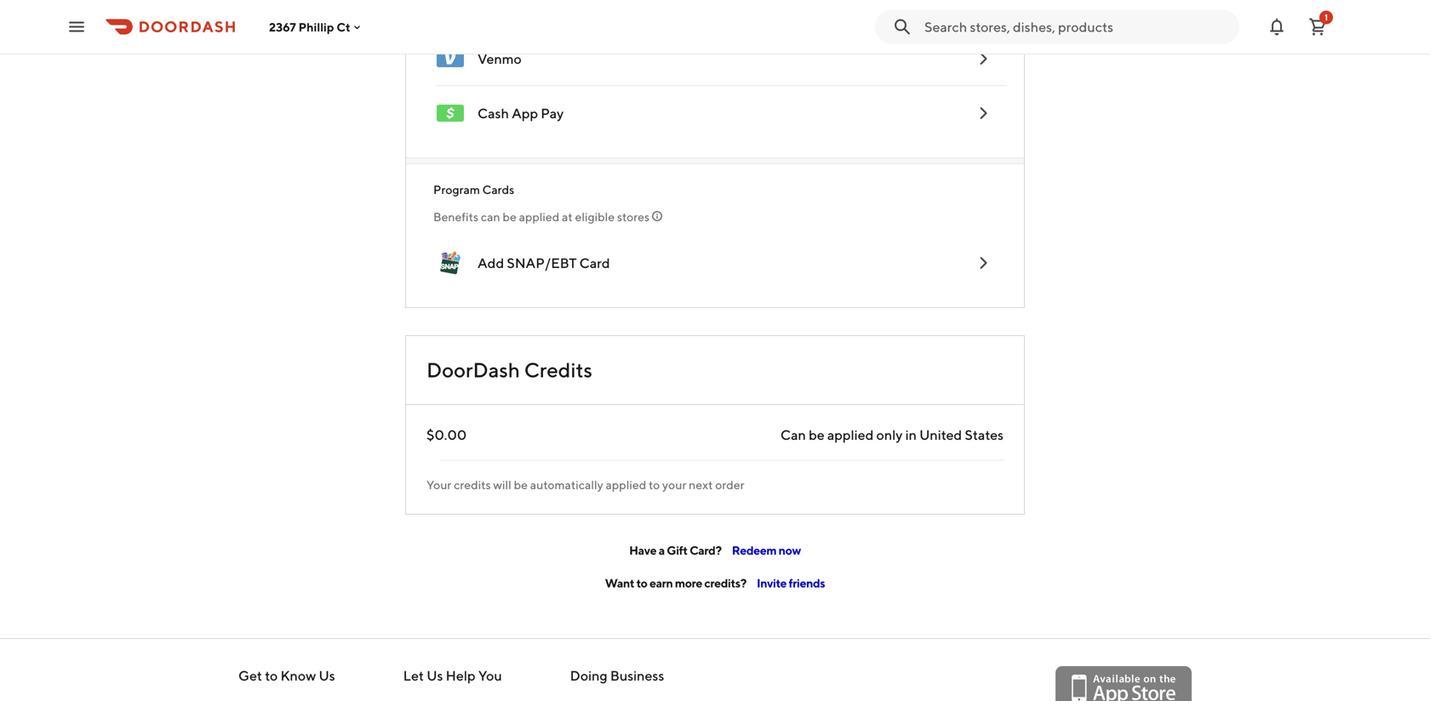 Task type: vqa. For each thing, say whether or not it's contained in the screenshot.
Convenience,'s SNACKS
no



Task type: locate. For each thing, give the bounding box(es) containing it.
add new payment method image
[[973, 0, 994, 14], [973, 253, 994, 273]]

1 horizontal spatial to
[[637, 577, 648, 591]]

notification bell image
[[1267, 17, 1288, 37]]

0 vertical spatial be
[[503, 210, 517, 224]]

be right will
[[514, 478, 528, 492]]

0 vertical spatial to
[[649, 478, 660, 492]]

2 horizontal spatial to
[[649, 478, 660, 492]]

phillip
[[299, 20, 334, 34]]

eligible
[[575, 210, 615, 224]]

0 vertical spatial add new payment method image
[[973, 49, 994, 69]]

2 vertical spatial be
[[514, 478, 528, 492]]

card
[[580, 255, 610, 271]]

friends
[[789, 577, 826, 591]]

be
[[503, 210, 517, 224], [809, 427, 825, 443], [514, 478, 528, 492]]

program cards
[[434, 183, 515, 197]]

your credits will be automatically applied to your next order
[[427, 478, 745, 492]]

order
[[716, 478, 745, 492]]

card?
[[690, 544, 722, 558]]

1 horizontal spatial applied
[[606, 478, 647, 492]]

2 vertical spatial to
[[265, 668, 278, 684]]

us right the let
[[427, 668, 443, 684]]

1 vertical spatial to
[[637, 577, 648, 591]]

doordash credits
[[427, 358, 593, 382]]

snap/ebt
[[507, 255, 577, 271]]

to right the get
[[265, 668, 278, 684]]

applied left "at"
[[519, 210, 560, 224]]

2367
[[269, 20, 296, 34]]

0 horizontal spatial applied
[[519, 210, 560, 224]]

add snap/ebt card image
[[437, 250, 464, 277]]

add new payment method image for cash app pay
[[973, 103, 994, 123]]

2 horizontal spatial applied
[[828, 427, 874, 443]]

to left earn
[[637, 577, 648, 591]]

add new payment method image for venmo
[[973, 49, 994, 69]]

benefits can be applied at eligible stores
[[434, 210, 650, 224]]

get to know us
[[238, 668, 335, 684]]

menu containing venmo
[[423, 0, 1008, 141]]

menu
[[423, 0, 1008, 141]]

0 horizontal spatial us
[[319, 668, 335, 684]]

invite
[[757, 577, 787, 591]]

applied
[[519, 210, 560, 224], [828, 427, 874, 443], [606, 478, 647, 492]]

us
[[319, 668, 335, 684], [427, 668, 443, 684]]

1 add new payment method image from the top
[[973, 0, 994, 14]]

in
[[906, 427, 917, 443]]

1 vertical spatial add new payment method image
[[973, 103, 994, 123]]

let
[[403, 668, 424, 684]]

Store search: begin typing to search for stores available on DoorDash text field
[[925, 17, 1230, 36]]

1 button
[[1301, 10, 1335, 44]]

earn
[[650, 577, 673, 591]]

automatically
[[530, 478, 604, 492]]

applied left your
[[606, 478, 647, 492]]

let us help you
[[403, 668, 502, 684]]

next
[[689, 478, 713, 492]]

1 add new payment method image from the top
[[973, 49, 994, 69]]

to
[[649, 478, 660, 492], [637, 577, 648, 591], [265, 668, 278, 684]]

pay
[[541, 105, 564, 121]]

can
[[781, 427, 806, 443]]

1 vertical spatial add new payment method image
[[973, 253, 994, 273]]

2 us from the left
[[427, 668, 443, 684]]

0 vertical spatial applied
[[519, 210, 560, 224]]

doing business
[[570, 668, 665, 684]]

to left your
[[649, 478, 660, 492]]

1 horizontal spatial us
[[427, 668, 443, 684]]

add new payment method image
[[973, 49, 994, 69], [973, 103, 994, 123]]

doing
[[570, 668, 608, 684]]

be right the can
[[809, 427, 825, 443]]

united
[[920, 427, 963, 443]]

to for more
[[637, 577, 648, 591]]

gift
[[667, 544, 688, 558]]

will
[[493, 478, 512, 492]]

credits
[[454, 478, 491, 492]]

can
[[481, 210, 500, 224]]

a
[[659, 544, 665, 558]]

can be applied only in united states
[[781, 427, 1004, 443]]

us right know
[[319, 668, 335, 684]]

credits?
[[705, 577, 747, 591]]

redeem now
[[732, 544, 801, 558]]

applied left the only
[[828, 427, 874, 443]]

be right can
[[503, 210, 517, 224]]

your
[[427, 478, 452, 492]]

2 add new payment method image from the top
[[973, 103, 994, 123]]

0 vertical spatial add new payment method image
[[973, 0, 994, 14]]

doordash
[[427, 358, 520, 382]]

venmo
[[478, 51, 522, 67]]

program
[[434, 183, 480, 197]]

0 horizontal spatial to
[[265, 668, 278, 684]]

invite friends
[[757, 577, 826, 591]]

want
[[605, 577, 635, 591]]



Task type: describe. For each thing, give the bounding box(es) containing it.
stores
[[617, 210, 650, 224]]

you
[[479, 668, 502, 684]]

2 items, open order cart image
[[1308, 17, 1329, 37]]

add
[[478, 255, 504, 271]]

know
[[281, 668, 316, 684]]

add new payment method button
[[423, 0, 1008, 32]]

business
[[611, 668, 665, 684]]

redeem
[[732, 544, 777, 558]]

2 vertical spatial applied
[[606, 478, 647, 492]]

more
[[675, 577, 703, 591]]

cash
[[478, 105, 509, 121]]

credits
[[524, 358, 593, 382]]

add new payment method image inside button
[[973, 0, 994, 14]]

$0.00
[[427, 427, 467, 443]]

want to earn more credits?
[[605, 577, 747, 591]]

open menu image
[[66, 17, 87, 37]]

add snap/ebt card
[[478, 255, 610, 271]]

benefits
[[434, 210, 479, 224]]

be inside button
[[503, 210, 517, 224]]

to for us
[[265, 668, 278, 684]]

ct
[[337, 20, 351, 34]]

your
[[663, 478, 687, 492]]

1
[[1325, 12, 1329, 22]]

have
[[630, 544, 657, 558]]

cards
[[483, 183, 515, 197]]

states
[[965, 427, 1004, 443]]

app
[[512, 105, 538, 121]]

applied inside benefits can be applied at eligible stores button
[[519, 210, 560, 224]]

invite friends link
[[757, 577, 826, 591]]

cash app pay
[[478, 105, 564, 121]]

at
[[562, 210, 573, 224]]

2367 phillip ct
[[269, 20, 351, 34]]

benefits can be applied at eligible stores button
[[434, 209, 997, 226]]

redeem now link
[[732, 544, 801, 558]]

1 vertical spatial applied
[[828, 427, 874, 443]]

have a gift card?
[[630, 544, 722, 558]]

2 add new payment method image from the top
[[973, 253, 994, 273]]

2367 phillip ct button
[[269, 20, 364, 34]]

only
[[877, 427, 903, 443]]

1 vertical spatial be
[[809, 427, 825, 443]]

get
[[238, 668, 262, 684]]

now
[[779, 544, 801, 558]]

help
[[446, 668, 476, 684]]

1 us from the left
[[319, 668, 335, 684]]



